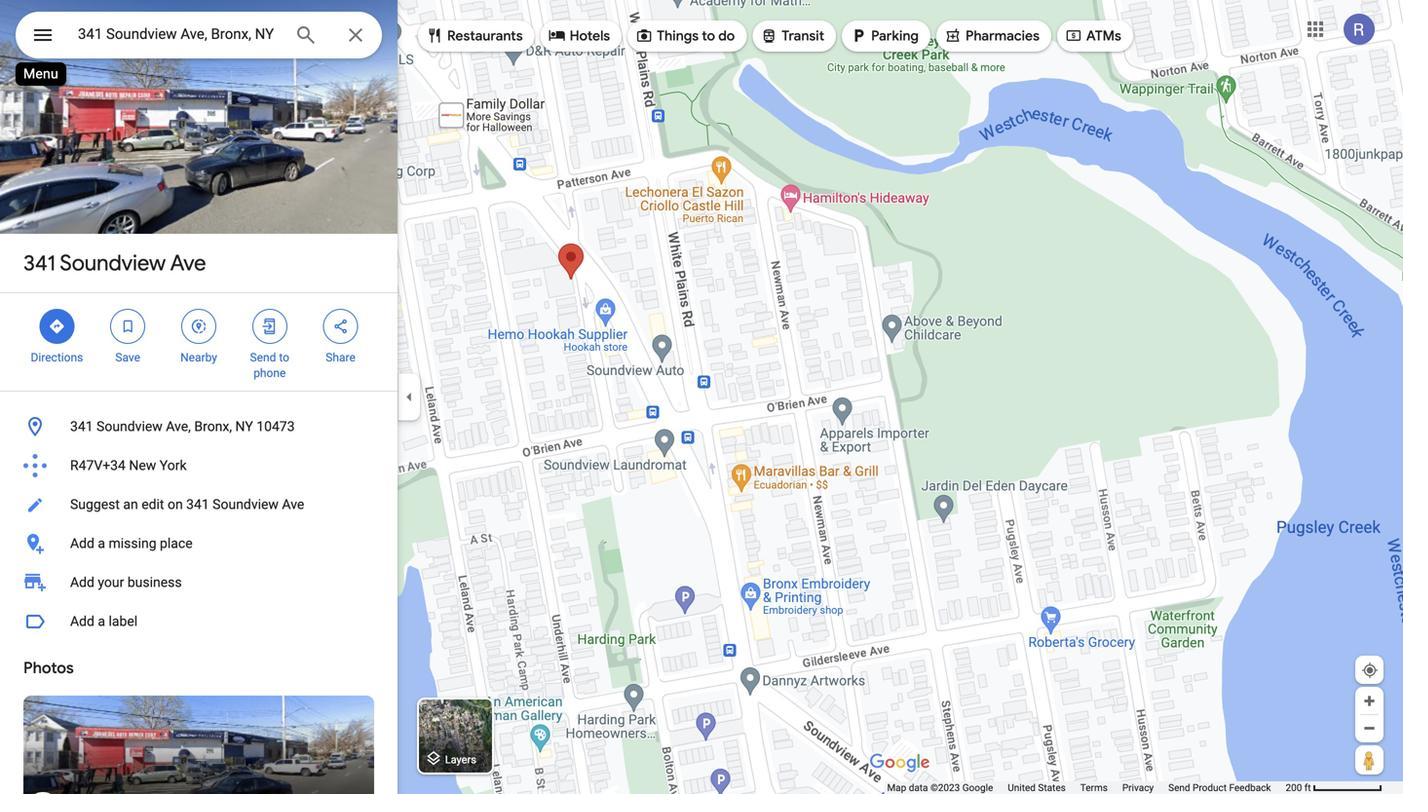 Task type: vqa. For each thing, say whether or not it's contained in the screenshot.
Restaurants
yes



Task type: locate. For each thing, give the bounding box(es) containing it.
2 vertical spatial soundview
[[213, 497, 279, 513]]

soundview inside 341 soundview ave, bronx, ny 10473 button
[[97, 419, 163, 435]]

google maps element
[[0, 0, 1404, 794]]

 hotels
[[548, 25, 610, 46]]

r47v+34
[[70, 458, 126, 474]]

1 vertical spatial ave
[[282, 497, 304, 513]]

1 vertical spatial soundview
[[97, 419, 163, 435]]

to inside send to phone
[[279, 351, 290, 365]]

10473
[[257, 419, 295, 435]]

product
[[1193, 782, 1227, 794]]

ave down 10473 on the bottom left of page
[[282, 497, 304, 513]]

zoom out image
[[1363, 721, 1377, 736]]

1 vertical spatial to
[[279, 351, 290, 365]]

341 up r47v+34
[[70, 419, 93, 435]]

ny
[[235, 419, 253, 435]]


[[944, 25, 962, 46]]

business
[[128, 575, 182, 591]]


[[261, 316, 279, 337]]

 atms
[[1065, 25, 1122, 46]]

1 vertical spatial add
[[70, 575, 94, 591]]


[[31, 21, 55, 49]]


[[850, 25, 868, 46]]

to left do
[[702, 27, 715, 45]]

 search field
[[16, 12, 382, 62]]

send for send product feedback
[[1169, 782, 1191, 794]]

york
[[160, 458, 187, 474]]

feedback
[[1230, 782, 1271, 794]]


[[48, 316, 66, 337]]

add down suggest
[[70, 536, 94, 552]]

2 a from the top
[[98, 614, 105, 630]]


[[548, 25, 566, 46]]

1 a from the top
[[98, 536, 105, 552]]

send product feedback button
[[1169, 782, 1271, 794]]


[[119, 316, 137, 337]]

suggest
[[70, 497, 120, 513]]

1 horizontal spatial to
[[702, 27, 715, 45]]

a
[[98, 536, 105, 552], [98, 614, 105, 630]]

soundview up 
[[60, 250, 166, 277]]

add a missing place button
[[0, 524, 398, 563]]


[[426, 25, 443, 46]]

ave up 
[[170, 250, 206, 277]]

add for add your business
[[70, 575, 94, 591]]

0 horizontal spatial ave
[[170, 250, 206, 277]]

soundview down 'r47v+34 new york' button
[[213, 497, 279, 513]]

341 up 
[[23, 250, 56, 277]]

parking
[[871, 27, 919, 45]]

a for missing
[[98, 536, 105, 552]]

add your business link
[[0, 563, 398, 602]]

0 vertical spatial send
[[250, 351, 276, 365]]

 pharmacies
[[944, 25, 1040, 46]]

transit
[[782, 27, 825, 45]]

0 horizontal spatial send
[[250, 351, 276, 365]]

341 for 341 soundview ave
[[23, 250, 56, 277]]

send
[[250, 351, 276, 365], [1169, 782, 1191, 794]]

to inside  things to do
[[702, 27, 715, 45]]

1 vertical spatial send
[[1169, 782, 1191, 794]]

1 horizontal spatial send
[[1169, 782, 1191, 794]]

soundview
[[60, 250, 166, 277], [97, 419, 163, 435], [213, 497, 279, 513]]

None field
[[78, 22, 279, 46]]

341 soundview ave, bronx, ny 10473 button
[[0, 407, 398, 446]]

photos
[[23, 658, 74, 678]]


[[761, 25, 778, 46]]

soundview up "r47v+34 new york"
[[97, 419, 163, 435]]

a left "label"
[[98, 614, 105, 630]]

map
[[887, 782, 907, 794]]

send inside button
[[1169, 782, 1191, 794]]

1 horizontal spatial 341
[[70, 419, 93, 435]]

r47v+34 new york button
[[0, 446, 398, 485]]

add
[[70, 536, 94, 552], [70, 575, 94, 591], [70, 614, 94, 630]]

0 vertical spatial to
[[702, 27, 715, 45]]

0 horizontal spatial 341
[[23, 250, 56, 277]]

send left product
[[1169, 782, 1191, 794]]

things
[[657, 27, 699, 45]]

0 vertical spatial a
[[98, 536, 105, 552]]

add a missing place
[[70, 536, 193, 552]]

1 horizontal spatial ave
[[282, 497, 304, 513]]

directions
[[31, 351, 83, 365]]

add left "label"
[[70, 614, 94, 630]]

pharmacies
[[966, 27, 1040, 45]]

a for label
[[98, 614, 105, 630]]

united states
[[1008, 782, 1066, 794]]

200
[[1286, 782, 1303, 794]]

hotels
[[570, 27, 610, 45]]

2 vertical spatial 341
[[186, 497, 209, 513]]

0 vertical spatial add
[[70, 536, 94, 552]]

send up phone
[[250, 351, 276, 365]]

nearby
[[180, 351, 217, 365]]

add left your
[[70, 575, 94, 591]]


[[1065, 25, 1083, 46]]

show street view coverage image
[[1356, 746, 1384, 775]]

1 vertical spatial 341
[[70, 419, 93, 435]]

map data ©2023 google
[[887, 782, 994, 794]]

341 for 341 soundview ave, bronx, ny 10473
[[70, 419, 93, 435]]

341
[[23, 250, 56, 277], [70, 419, 93, 435], [186, 497, 209, 513]]

send product feedback
[[1169, 782, 1271, 794]]

ave inside button
[[282, 497, 304, 513]]

3 add from the top
[[70, 614, 94, 630]]

0 horizontal spatial to
[[279, 351, 290, 365]]

341 right on
[[186, 497, 209, 513]]

1 add from the top
[[70, 536, 94, 552]]

to up phone
[[279, 351, 290, 365]]

footer
[[887, 782, 1286, 794]]

 parking
[[850, 25, 919, 46]]

ft
[[1305, 782, 1312, 794]]

place
[[160, 536, 193, 552]]

2 add from the top
[[70, 575, 94, 591]]

200 ft button
[[1286, 782, 1383, 794]]

a left missing
[[98, 536, 105, 552]]

ave
[[170, 250, 206, 277], [282, 497, 304, 513]]

restaurants
[[447, 27, 523, 45]]


[[332, 316, 350, 337]]

zoom in image
[[1363, 694, 1377, 709]]

footer containing map data ©2023 google
[[887, 782, 1286, 794]]

0 vertical spatial soundview
[[60, 250, 166, 277]]

footer inside google maps element
[[887, 782, 1286, 794]]

2 vertical spatial add
[[70, 614, 94, 630]]

r47v+34 new york
[[70, 458, 187, 474]]

to
[[702, 27, 715, 45], [279, 351, 290, 365]]

bronx,
[[194, 419, 232, 435]]

 restaurants
[[426, 25, 523, 46]]

1 vertical spatial a
[[98, 614, 105, 630]]

 things to do
[[636, 25, 735, 46]]

send inside send to phone
[[250, 351, 276, 365]]

0 vertical spatial 341
[[23, 250, 56, 277]]

terms
[[1081, 782, 1108, 794]]

soundview inside suggest an edit on 341 soundview ave button
[[213, 497, 279, 513]]



Task type: describe. For each thing, give the bounding box(es) containing it.
ave,
[[166, 419, 191, 435]]

add a label button
[[0, 602, 398, 641]]

layers
[[445, 754, 477, 766]]

google account: ruby anderson  
(rubyanndersson@gmail.com) image
[[1344, 14, 1375, 45]]

states
[[1038, 782, 1066, 794]]


[[636, 25, 653, 46]]

atms
[[1087, 27, 1122, 45]]

200 ft
[[1286, 782, 1312, 794]]

341 soundview ave, bronx, ny 10473
[[70, 419, 295, 435]]

data
[[909, 782, 928, 794]]

an
[[123, 497, 138, 513]]

privacy button
[[1123, 782, 1154, 794]]

edit
[[142, 497, 164, 513]]

0 vertical spatial ave
[[170, 250, 206, 277]]

©2023
[[931, 782, 960, 794]]

united states button
[[1008, 782, 1066, 794]]

none field inside 341 soundview ave, bronx, ny 10473 field
[[78, 22, 279, 46]]

send for send to phone
[[250, 351, 276, 365]]

341 soundview ave main content
[[0, 0, 398, 794]]

add for add a missing place
[[70, 536, 94, 552]]

missing
[[109, 536, 156, 552]]

share
[[326, 351, 356, 365]]

add a label
[[70, 614, 138, 630]]

2 horizontal spatial 341
[[186, 497, 209, 513]]

on
[[168, 497, 183, 513]]

 transit
[[761, 25, 825, 46]]

341 soundview ave
[[23, 250, 206, 277]]

phone
[[254, 366, 286, 380]]

suggest an edit on 341 soundview ave
[[70, 497, 304, 513]]

new
[[129, 458, 156, 474]]

send to phone
[[250, 351, 290, 380]]

label
[[109, 614, 138, 630]]

save
[[115, 351, 140, 365]]

actions for 341 soundview ave region
[[0, 293, 398, 391]]

add for add a label
[[70, 614, 94, 630]]

terms button
[[1081, 782, 1108, 794]]

google
[[963, 782, 994, 794]]

 button
[[16, 12, 70, 62]]

suggest an edit on 341 soundview ave button
[[0, 485, 398, 524]]

soundview for ave
[[60, 250, 166, 277]]

add your business
[[70, 575, 182, 591]]

collapse side panel image
[[399, 386, 420, 408]]

show your location image
[[1362, 662, 1379, 679]]

privacy
[[1123, 782, 1154, 794]]

your
[[98, 575, 124, 591]]

341 Soundview Ave, Bronx, NY 10473 field
[[16, 12, 382, 58]]


[[190, 316, 208, 337]]

united
[[1008, 782, 1036, 794]]

soundview for ave,
[[97, 419, 163, 435]]

do
[[719, 27, 735, 45]]



